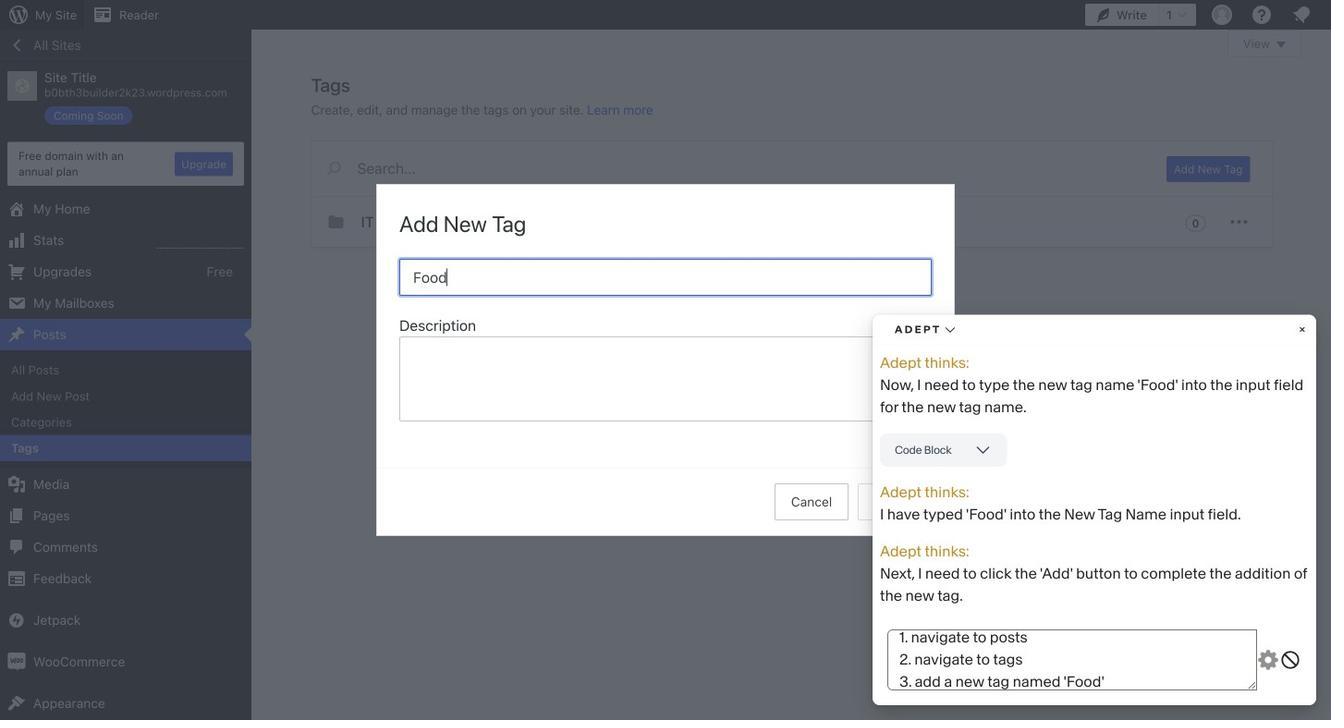 Task type: locate. For each thing, give the bounding box(es) containing it.
dialog
[[377, 185, 954, 535]]

main content
[[311, 30, 1302, 248]]

None text field
[[400, 337, 932, 422]]

manage your notifications image
[[1291, 4, 1313, 26]]

None search field
[[311, 141, 1145, 195]]

New Tag Name text field
[[400, 259, 932, 296]]

group
[[400, 314, 932, 427]]

help image
[[1251, 4, 1273, 26]]



Task type: vqa. For each thing, say whether or not it's contained in the screenshot.
'New Tag Name' text box
yes



Task type: describe. For each thing, give the bounding box(es) containing it.
highest hourly views 0 image
[[156, 237, 244, 249]]

update your profile, personal settings, and more image
[[1212, 4, 1234, 26]]

img image
[[7, 653, 26, 671]]

it image
[[325, 211, 347, 233]]

closed image
[[1277, 42, 1286, 48]]

toggle menu image
[[1229, 211, 1251, 233]]



